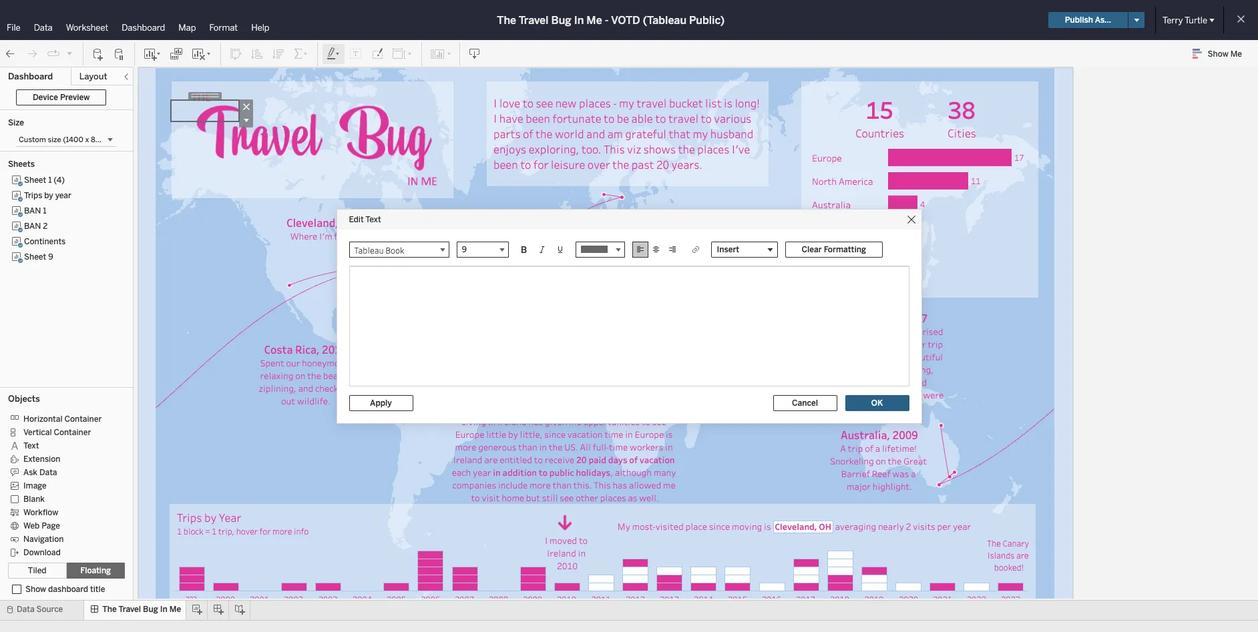 Task type: vqa. For each thing, say whether or not it's contained in the screenshot.


Task type: locate. For each thing, give the bounding box(es) containing it.
generous
[[478, 441, 517, 453]]

0 horizontal spatial -
[[605, 14, 609, 26]]

2015
[[322, 343, 348, 357]]

to down companies
[[471, 492, 480, 504]]

for inside i love to see new places - my travel bucket list is long! i have been fortunate to be able to travel to various parts of the world and am grateful that my husband enjoys exploring, too. this viz shows the places i've been to for leisure over the past 20 years.
[[534, 157, 549, 172]]

was up highlight.
[[893, 468, 909, 480]]

to right get
[[601, 326, 610, 338]]

0 horizontal spatial 20
[[577, 454, 587, 466]]

places right new
[[579, 95, 611, 111]]

text
[[366, 215, 381, 224], [23, 441, 39, 451]]

0 vertical spatial dashboard
[[122, 23, 165, 33]]

by left how
[[836, 339, 846, 351]]

a down great
[[911, 468, 916, 480]]

2009, Year. Press Space to toggle selection. Press Escape to go back to the left margin. Use arrow keys to navigate headers text field
[[516, 592, 550, 616]]

2 inside "list box"
[[43, 222, 48, 231]]

2 horizontal spatial is
[[764, 521, 771, 533]]

- left votd
[[605, 14, 609, 26]]

publish
[[1065, 15, 1094, 25]]

application
[[122, 67, 1257, 633]]

grateful
[[625, 126, 667, 141]]

on up reef
[[876, 456, 886, 468]]

size
[[8, 118, 24, 128]]

relaxing
[[260, 370, 294, 382]]

show inside button
[[1208, 49, 1229, 59]]

bug for the travel bug in me - votd (tableau public)
[[551, 14, 572, 26]]

ireland up little
[[498, 416, 527, 428]]

and down seeing
[[623, 352, 638, 364]]

trip inside the australia, 2009 a trip of a lifetime! snorkeling on the great barrief reef was a major highlight.
[[848, 443, 863, 455]]

the up receive
[[549, 441, 563, 453]]

is up many
[[666, 429, 673, 441]]

blank
[[23, 495, 45, 504]]

i inside i moved to ireland in 2010
[[545, 535, 548, 547]]

1 horizontal spatial in
[[574, 14, 584, 26]]

as
[[628, 492, 638, 504]]

to right moved
[[579, 535, 588, 547]]

me
[[569, 416, 582, 428], [663, 479, 676, 491]]

1 vertical spatial year
[[473, 467, 491, 479]]

0 horizontal spatial my
[[619, 95, 634, 111]]

highlight.
[[873, 481, 912, 493]]

1 vertical spatial are
[[1017, 550, 1029, 561]]

data
[[34, 23, 53, 33], [39, 468, 57, 478], [17, 605, 34, 615]]

format workbook image
[[371, 47, 384, 60]]

1 horizontal spatial bug
[[551, 14, 572, 26]]

0 vertical spatial vacation
[[568, 429, 603, 441]]

1 vertical spatial our
[[286, 357, 300, 369]]

ireland up now
[[501, 243, 537, 257]]

2002, Year. Press Space to toggle selection. Press Escape to go back to the left margin. Use arrow keys to navigate headers text field
[[277, 592, 311, 616]]

image image
[[122, 67, 172, 633], [1039, 67, 1089, 633], [161, 80, 468, 205], [363, 217, 379, 234], [510, 223, 527, 240], [532, 223, 548, 240], [363, 235, 379, 252], [556, 514, 573, 531]]

map element
[[138, 67, 1073, 633]]

oh inside the "cleveland, oh where i'm from ireland where i live now"
[[341, 216, 356, 230]]

too.
[[582, 141, 602, 157]]

this left "viz"
[[604, 141, 625, 157]]

see inside , although many companies include more than this. this has allowed me to visit home but still see other places as well.
[[560, 492, 574, 504]]

in for the travel bug in me - votd (tableau public)
[[574, 14, 584, 26]]

image option
[[8, 479, 115, 492]]

1 ban from the top
[[24, 206, 41, 216]]

home
[[502, 492, 524, 504]]

visits
[[913, 521, 936, 533]]

travel up grateful
[[637, 95, 667, 111]]

thailand,
[[854, 311, 900, 325]]

in
[[580, 377, 588, 389], [488, 416, 496, 428], [625, 429, 633, 441], [539, 441, 547, 453], [665, 441, 673, 453], [493, 467, 501, 479], [578, 548, 586, 560]]

sheet left 9
[[24, 253, 46, 262]]

worksheet
[[66, 23, 108, 33]]

0 horizontal spatial where
[[290, 230, 317, 242]]

preview
[[60, 93, 90, 102]]

spent
[[260, 357, 284, 369]]

travel left list
[[669, 111, 699, 126]]

1 vertical spatial from
[[611, 326, 631, 338]]

1 horizontal spatial travel
[[669, 111, 699, 126]]

0 horizontal spatial trips
[[24, 191, 42, 200]]

0 horizontal spatial me
[[170, 605, 181, 615]]

me inside living in ireland has given me opportunities to see europe little by little, since vacation time in europe is more generous than in the us. all full-time workers in ireland are entitled to receive
[[569, 416, 582, 428]]

the for the travel bug in me - votd (tableau public)
[[497, 14, 516, 26]]

new worksheet image
[[143, 47, 162, 60]]

20 right past
[[657, 157, 669, 172]]

square
[[550, 377, 578, 389]]

more inside , although many companies include more than this. this has allowed me to visit home but still see other places as well.
[[530, 479, 551, 491]]

the inside living in ireland has given me opportunities to see europe little by little, since vacation time in europe is more generous than in the us. all full-time workers in ireland are entitled to receive
[[549, 441, 563, 453]]

objects list box
[[8, 408, 125, 559]]

1 vertical spatial sheet
[[24, 253, 46, 262]]

0 vertical spatial cleveland,
[[287, 216, 339, 230]]

where up live
[[503, 258, 530, 270]]

more up each
[[455, 441, 477, 453]]

0 vertical spatial are
[[484, 454, 498, 466]]

me down many
[[663, 479, 676, 491]]

0 horizontal spatial is
[[666, 429, 673, 441]]

trip right a
[[848, 443, 863, 455]]

2014, Year. Press Space to toggle selection. Press Escape to go back to the left margin. Use arrow keys to navigate headers text field
[[687, 592, 721, 616]]

0 vertical spatial was
[[841, 326, 858, 338]]

by inside thailand, 2017 i was pleasantly surprised by how affordable our trip to thailand was. beautiful beaches, thai boxing, amazing food, and unbelievable scenery were key highlihgts.
[[836, 339, 846, 351]]

2005, Year. Press Space to toggle selection. Press Escape to go back to the left margin. Use arrow keys to navigate headers text field
[[379, 592, 414, 616]]

2022, Year. Press Space to toggle selection. Press Escape to go back to the left margin. Use arrow keys to navigate headers text field
[[960, 592, 994, 616]]

than down public
[[553, 479, 572, 491]]

0 vertical spatial from
[[334, 230, 354, 242]]

hover
[[236, 526, 258, 537]]

more options image
[[239, 114, 253, 128]]

and
[[587, 126, 605, 141], [623, 352, 638, 364], [912, 377, 927, 389], [298, 383, 313, 395]]

1 vertical spatial data
[[39, 468, 57, 478]]

thai
[[884, 364, 901, 376]]

little
[[486, 429, 506, 441]]

1 vertical spatial is
[[666, 429, 673, 441]]

costa
[[264, 343, 293, 357]]

loved
[[583, 339, 607, 351]]

1 horizontal spatial trips
[[177, 510, 202, 525]]

workflow
[[23, 508, 58, 518]]

a
[[841, 443, 846, 455]]

0 horizontal spatial oh
[[341, 216, 356, 230]]

0 vertical spatial for
[[534, 157, 549, 172]]

text right edit
[[366, 215, 381, 224]]

1 horizontal spatial was
[[893, 468, 909, 480]]

are down generous
[[484, 454, 498, 466]]

per
[[938, 521, 951, 533]]

0 horizontal spatial has
[[529, 416, 543, 428]]

0 horizontal spatial year
[[55, 191, 71, 200]]

time down opportunities
[[605, 429, 624, 441]]

vacation up the all
[[568, 429, 603, 441]]

oh inside my most-visited place since moving is cleveland, oh averaging nearly 2 visits per year
[[819, 521, 832, 532]]

data left source
[[17, 605, 34, 615]]

year down (4) at the left top of the page
[[55, 191, 71, 200]]

for
[[534, 157, 549, 172], [260, 526, 271, 537]]

1 vertical spatial ban
[[24, 222, 41, 231]]

years.
[[672, 157, 703, 172]]

0 vertical spatial places
[[579, 95, 611, 111]]

redo image
[[25, 47, 39, 60]]

receive
[[545, 454, 575, 466]]

1 horizontal spatial my
[[693, 126, 708, 141]]

1 vertical spatial vacation
[[640, 454, 675, 466]]

cleveland, inside the "cleveland, oh where i'm from ireland where i live now"
[[287, 216, 339, 230]]

source
[[36, 605, 63, 615]]

in left votd
[[574, 14, 584, 26]]

pause auto updates image
[[113, 47, 126, 60]]

1 horizontal spatial is
[[724, 95, 733, 111]]

1 horizontal spatial -
[[613, 95, 617, 111]]

text option
[[8, 439, 115, 452]]

by
[[44, 191, 53, 200], [836, 339, 846, 351], [508, 429, 518, 441], [204, 510, 217, 525]]

checking
[[315, 383, 351, 395]]

2020, Year. Press Space to toggle selection. Press Escape to go back to the left margin. Use arrow keys to navigate headers text field
[[892, 592, 926, 616]]

1 horizontal spatial 20
[[657, 157, 669, 172]]

2 vertical spatial is
[[764, 521, 771, 533]]

are down the canary
[[1017, 550, 1029, 561]]

1 horizontal spatial since
[[709, 521, 730, 533]]

all
[[580, 441, 591, 453]]

the inside the canary islands are booked!
[[988, 538, 1001, 549]]

swap rows and columns image
[[229, 47, 242, 60]]

0 horizontal spatial a
[[876, 443, 881, 455]]

trips for year
[[177, 510, 202, 525]]

Africa, Continent. Press Space to toggle selection. Press Escape to go back to the left margin. Use arrow keys to navigate headers text field
[[808, 239, 888, 263]]

from for to
[[611, 326, 631, 338]]

me for the travel bug in me - votd (tableau public)
[[587, 14, 602, 26]]

sheet up trips by year
[[24, 176, 46, 185]]

bug left the ???, year. press space to toggle selection. press escape to go back to the left margin. use arrow keys to navigate headers text box
[[143, 605, 158, 615]]

0 horizontal spatial our
[[286, 357, 300, 369]]

ban for ban 1
[[24, 206, 41, 216]]

0 vertical spatial show
[[1208, 49, 1229, 59]]

2 ban from the top
[[24, 222, 41, 231]]

sheet 9
[[24, 253, 53, 262]]

ban 1
[[24, 206, 47, 216]]

data inside option
[[39, 468, 57, 478]]

than inside living in ireland has given me opportunities to see europe little by little, since vacation time in europe is more generous than in the us. all full-time workers in ireland are entitled to receive
[[519, 441, 538, 453]]

data up redo "image"
[[34, 23, 53, 33]]

of right the parts
[[523, 126, 534, 141]]

data source
[[17, 605, 63, 615]]

my up "am"
[[619, 95, 634, 111]]

ban up ban 2
[[24, 206, 41, 216]]

dashboard up "new worksheet" icon at the top
[[122, 23, 165, 33]]

replay animation image left new data source image
[[65, 49, 73, 57]]

since down given
[[545, 429, 566, 441]]

2
[[43, 222, 48, 231], [906, 521, 911, 533]]

was inside thailand, 2017 i was pleasantly surprised by how affordable our trip to thailand was. beautiful beaches, thai boxing, amazing food, and unbelievable scenery were key highlihgts.
[[841, 326, 858, 338]]

time
[[605, 429, 624, 441], [609, 441, 628, 453]]

ask data option
[[8, 466, 115, 479]]

ireland inside the "cleveland, oh where i'm from ireland where i live now"
[[501, 243, 537, 257]]

help
[[251, 23, 270, 33]]

to left thailand
[[836, 351, 845, 363]]

and inside i love to see new places - my travel bucket list is long! i have been fortunate to be able to travel to various parts of the world and am grateful that my husband enjoys exploring, too. this viz shows the places i've been to for leisure over the past 20 years.
[[587, 126, 605, 141]]

cleveland, inside my most-visited place since moving is cleveland, oh averaging nearly 2 visits per year
[[775, 521, 817, 532]]

me right given
[[569, 416, 582, 428]]

europe up "workers"
[[635, 429, 664, 441]]

travel for the travel bug in me
[[119, 605, 141, 615]]

by inside living in ireland has given me opportunities to see europe little by little, since vacation time in europe is more generous than in the us. all full-time workers in ireland are entitled to receive
[[508, 429, 518, 441]]

in down jemaa in the left of the page
[[580, 377, 588, 389]]

web
[[23, 522, 40, 531]]

,
[[611, 467, 613, 479]]

1 vertical spatial than
[[553, 479, 572, 491]]

from inside the "cleveland, oh where i'm from ireland where i live now"
[[334, 230, 354, 242]]

container inside 'vertical container' option
[[54, 428, 91, 437]]

0 horizontal spatial are
[[484, 454, 498, 466]]

a down australia,
[[876, 443, 881, 455]]

0 horizontal spatial vacation
[[568, 429, 603, 441]]

in left the ???, year. press space to toggle selection. press escape to go back to the left margin. use arrow keys to navigate headers text box
[[160, 605, 168, 615]]

2 sheet from the top
[[24, 253, 46, 262]]

allowed
[[629, 479, 662, 491]]

travel
[[519, 14, 549, 26], [119, 605, 141, 615]]

sheet
[[24, 176, 46, 185], [24, 253, 46, 262]]

1 horizontal spatial our
[[912, 339, 926, 351]]

than
[[519, 441, 538, 453], [553, 479, 572, 491]]

1 europe from the left
[[455, 429, 485, 441]]

1 vertical spatial places
[[698, 141, 730, 157]]

1 horizontal spatial been
[[526, 111, 550, 126]]

block
[[184, 526, 203, 537]]

are
[[484, 454, 498, 466], [1017, 550, 1029, 561]]

0 horizontal spatial than
[[519, 441, 538, 453]]

workflow option
[[8, 506, 115, 519]]

=
[[205, 526, 210, 537]]

2 left the visits
[[906, 521, 911, 533]]

0 vertical spatial our
[[912, 339, 926, 351]]

on right relaxing
[[295, 370, 306, 382]]

holidays
[[576, 467, 611, 479]]

trip up beautiful
[[928, 339, 943, 351]]

little,
[[520, 429, 543, 441]]

the for the travel bug in me
[[102, 605, 117, 615]]

see left new
[[536, 95, 553, 111]]

1 vertical spatial was
[[893, 468, 909, 480]]

is inside i love to see new places - my travel bucket list is long! i have been fortunate to be able to travel to various parts of the world and am grateful that my husband enjoys exploring, too. this viz shows the places i've been to for leisure over the past 20 years.
[[724, 95, 733, 111]]

replay animation image
[[47, 47, 60, 60], [65, 49, 73, 57]]

our down rica, at the bottom left
[[286, 357, 300, 369]]

cleveland, right the moving
[[775, 521, 817, 532]]

has inside living in ireland has given me opportunities to see europe little by little, since vacation time in europe is more generous than in the us. all full-time workers in ireland are entitled to receive
[[529, 416, 543, 428]]

0 vertical spatial has
[[529, 416, 543, 428]]

1 vertical spatial time
[[609, 441, 628, 453]]

1 vertical spatial travel
[[119, 605, 141, 615]]

0 vertical spatial container
[[64, 415, 102, 424]]

2 up continents
[[43, 222, 48, 231]]

has up little,
[[529, 416, 543, 428]]

by right little
[[508, 429, 518, 441]]

where left i'm
[[290, 230, 317, 242]]

bug left votd
[[551, 14, 572, 26]]

0 horizontal spatial show
[[25, 585, 46, 595]]

ireland down moved
[[547, 548, 576, 560]]

show me
[[1208, 49, 1243, 59]]

costa rica, 2015 spent our honeymoon relaxing on the beach, ziplining, and checking out wildlife.
[[259, 343, 353, 407]]

is inside living in ireland has given me opportunities to see europe little by little, since vacation time in europe is more generous than in the us. all full-time workers in ireland are entitled to receive
[[666, 429, 673, 441]]

(1400
[[63, 136, 83, 144]]

2007, Year. Press Space to toggle selection. Press Escape to go back to the left margin. Use arrow keys to navigate headers text field
[[448, 592, 482, 616]]

container for vertical container
[[54, 428, 91, 437]]

0 vertical spatial sheet
[[24, 176, 46, 185]]

the up square
[[555, 364, 569, 376]]

a
[[876, 443, 881, 455], [911, 468, 916, 480]]

0 vertical spatial year
[[55, 191, 71, 200]]

container down horizontal container
[[54, 428, 91, 437]]

parts
[[494, 126, 521, 141]]

1 vertical spatial trips
[[177, 510, 202, 525]]

0 horizontal spatial in
[[160, 605, 168, 615]]

data down extension
[[39, 468, 57, 478]]

our inside costa rica, 2015 spent our honeymoon relaxing on the beach, ziplining, and checking out wildlife.
[[286, 357, 300, 369]]

1 vertical spatial cleveland,
[[775, 521, 817, 532]]

collapse image
[[122, 73, 130, 81]]

marks. press enter to open the view data window.. use arrow keys to navigate data visualization elements. image
[[138, 67, 1074, 633], [842, 93, 919, 141], [924, 93, 1001, 141], [888, 146, 1034, 286], [174, 543, 1028, 592]]

2 vertical spatial me
[[170, 605, 181, 615]]

2019, Year. Press Space to toggle selection. Press Escape to go back to the left margin. Use arrow keys to navigate headers text field
[[857, 592, 892, 616]]

2010, Year. Press Space to toggle selection. Press Escape to go back to the left margin. Use arrow keys to navigate headers text field
[[550, 592, 584, 616]]

2 vertical spatial the
[[102, 605, 117, 615]]

trips up block
[[177, 510, 202, 525]]

2008, Year. Press Space to toggle selection. Press Escape to go back to the left margin. Use arrow keys to navigate headers text field
[[482, 592, 516, 616]]

edit text dialog
[[337, 209, 922, 423]]

trips up "ban 1"
[[24, 191, 42, 200]]

in inside easy to get to from europe. loved seeing the sahara desert and the jemaa el-fnaa square in marrakech.
[[580, 377, 588, 389]]

cleveland, up i'm
[[287, 216, 339, 230]]

0 vertical spatial me
[[587, 14, 602, 26]]

2 horizontal spatial more
[[530, 479, 551, 491]]

to
[[523, 95, 534, 111], [604, 111, 615, 126], [655, 111, 666, 126], [701, 111, 712, 126], [520, 157, 531, 172], [574, 326, 583, 338], [601, 326, 610, 338], [836, 351, 845, 363], [642, 416, 651, 428], [534, 454, 543, 466], [539, 467, 548, 479], [471, 492, 480, 504], [579, 535, 588, 547]]

of inside the australia, 2009 a trip of a lifetime! snorkeling on the great barrief reef was a major highlight.
[[865, 443, 874, 455]]

was up how
[[841, 326, 858, 338]]

by up =
[[204, 510, 217, 525]]

time up days
[[609, 441, 628, 453]]

europe
[[455, 429, 485, 441], [635, 429, 664, 441]]

are inside living in ireland has given me opportunities to see europe little by little, since vacation time in europe is more generous than in the us. all full-time workers in ireland are entitled to receive
[[484, 454, 498, 466]]

1 vertical spatial show
[[25, 585, 46, 595]]

1 horizontal spatial europe
[[635, 429, 664, 441]]

remove from dashboard image
[[239, 100, 253, 114]]

in up 2010, year. press space to toggle selection. press escape to go back to the left margin. use arrow keys to navigate headers text box
[[578, 548, 586, 560]]

0 horizontal spatial bug
[[143, 605, 158, 615]]

1 sheet from the top
[[24, 176, 46, 185]]

to up in addition to public holidays
[[534, 454, 543, 466]]

1 vertical spatial 2
[[906, 521, 911, 533]]

20 down the all
[[577, 454, 587, 466]]

container inside horizontal container option
[[64, 415, 102, 424]]

see up "workers"
[[653, 416, 667, 428]]

download option
[[8, 546, 115, 559]]

0 horizontal spatial was
[[841, 326, 858, 338]]

1 horizontal spatial has
[[613, 479, 627, 491]]

public
[[550, 467, 574, 479]]

list box
[[8, 173, 125, 383]]

0 horizontal spatial replay animation image
[[47, 47, 60, 60]]

Europe, Continent. Press Space to toggle selection. Press Escape to go back to the left margin. Use arrow keys to navigate headers text field
[[808, 146, 888, 170]]

from inside easy to get to from europe. loved seeing the sahara desert and the jemaa el-fnaa square in marrakech.
[[611, 326, 631, 338]]

vertical container option
[[8, 426, 115, 439]]

has down ,
[[613, 479, 627, 491]]

our down surprised
[[912, 339, 926, 351]]

1 horizontal spatial on
[[876, 456, 886, 468]]

ok button
[[845, 395, 910, 411]]

0 horizontal spatial europe
[[455, 429, 485, 441]]

0 vertical spatial 20
[[657, 157, 669, 172]]

0 horizontal spatial the
[[102, 605, 117, 615]]

is right the moving
[[764, 521, 771, 533]]

the
[[536, 126, 553, 141], [678, 141, 695, 157], [613, 157, 629, 172], [547, 352, 560, 364], [555, 364, 569, 376], [308, 370, 321, 382], [549, 441, 563, 453], [888, 456, 902, 468]]

my
[[619, 95, 634, 111], [693, 126, 708, 141]]

0 horizontal spatial since
[[545, 429, 566, 441]]

1 vertical spatial in
[[160, 605, 168, 615]]

is right list
[[724, 95, 733, 111]]

1 horizontal spatial vacation
[[640, 454, 675, 466]]

i inside thailand, 2017 i was pleasantly surprised by how affordable our trip to thailand was. beautiful beaches, thai boxing, amazing food, and unbelievable scenery were key highlihgts.
[[836, 326, 839, 338]]

the left world
[[536, 126, 553, 141]]

have
[[499, 111, 524, 126]]

was.
[[884, 351, 903, 363]]

0 horizontal spatial been
[[494, 157, 518, 172]]

sheet for sheet 1 (4)
[[24, 176, 46, 185]]

major
[[847, 481, 871, 493]]

this down holidays
[[594, 479, 611, 491]]

1 horizontal spatial text
[[366, 215, 381, 224]]

ban down "ban 1"
[[24, 222, 41, 231]]

2 vertical spatial year
[[953, 521, 971, 533]]

places left i've
[[698, 141, 730, 157]]

2 horizontal spatial see
[[653, 416, 667, 428]]

1 vertical spatial for
[[260, 526, 271, 537]]

1 horizontal spatial trip
[[928, 339, 943, 351]]

and inside easy to get to from europe. loved seeing the sahara desert and the jemaa el-fnaa square in marrakech.
[[623, 352, 638, 364]]

download image
[[468, 47, 482, 60]]

year inside each year
[[473, 467, 491, 479]]

trips inside trips by year 1 block = 1 trip, hover for more info
[[177, 510, 202, 525]]

1 horizontal spatial me
[[663, 479, 676, 491]]

1 horizontal spatial from
[[611, 326, 631, 338]]

1 horizontal spatial than
[[553, 479, 572, 491]]

this inside , although many companies include more than this. this has allowed me to visit home but still see other places as well.
[[594, 479, 611, 491]]

vacation up many
[[640, 454, 675, 466]]

pleasantly
[[859, 326, 902, 338]]

2 vertical spatial see
[[560, 492, 574, 504]]

are inside the canary islands are booked!
[[1017, 550, 1029, 561]]

the for the canary islands are booked!
[[988, 538, 1001, 549]]

and up wildlife.
[[298, 383, 313, 395]]

i inside the "cleveland, oh where i'm from ireland where i live now"
[[531, 258, 534, 270]]

new data source image
[[92, 47, 105, 60]]

application containing i love to see new places - my travel bucket list is long! i have been fortunate to be able to travel to various parts of the world and am grateful that my husband enjoys exploring, too. this viz shows the places i've been to for leisure over the past 20 years.
[[122, 67, 1257, 633]]

ban for ban 2
[[24, 222, 41, 231]]

ireland up each
[[453, 454, 483, 466]]

0 vertical spatial on
[[295, 370, 306, 382]]

page
[[42, 522, 60, 531]]

1 left block
[[177, 526, 182, 537]]

container up 'vertical container' option
[[64, 415, 102, 424]]

the down europe.
[[547, 352, 560, 364]]

2006, Year. Press Space to toggle selection. Press Escape to go back to the left margin. Use arrow keys to navigate headers text field
[[414, 592, 448, 616]]

0 vertical spatial more
[[455, 441, 477, 453]]

nearly
[[878, 521, 904, 533]]

the right shows
[[678, 141, 695, 157]]

ask
[[23, 468, 37, 478]]

as...
[[1095, 15, 1112, 25]]

extension
[[23, 455, 60, 464]]

image
[[23, 482, 47, 491]]

is
[[724, 95, 733, 111], [666, 429, 673, 441], [764, 521, 771, 533]]

moving
[[732, 521, 762, 533]]

for right hover
[[260, 526, 271, 537]]

0 horizontal spatial more
[[273, 526, 292, 537]]

i moved to ireland in 2010
[[545, 535, 590, 572]]

place
[[686, 521, 707, 533]]

this inside i love to see new places - my travel bucket list is long! i have been fortunate to be able to travel to various parts of the world and am grateful that my husband enjoys exploring, too. this viz shows the places i've been to for leisure over the past 20 years.
[[604, 141, 625, 157]]

am
[[608, 126, 623, 141]]

bug for the travel bug in me
[[143, 605, 158, 615]]

0 vertical spatial since
[[545, 429, 566, 441]]

from up seeing
[[611, 326, 631, 338]]

show me button
[[1187, 43, 1255, 64]]

wildlife.
[[297, 395, 331, 407]]

me for the travel bug in me
[[170, 605, 181, 615]]

beautiful
[[905, 351, 943, 363]]

booked!
[[994, 562, 1024, 573]]

places left 'as' at the bottom of the page
[[600, 492, 626, 504]]



Task type: describe. For each thing, give the bounding box(es) containing it.
thailand
[[847, 351, 882, 363]]

the canary islands are booked!
[[988, 538, 1031, 573]]

ok
[[872, 398, 883, 408]]

more inside trips by year 1 block = 1 trip, hover for more info
[[273, 526, 292, 537]]

horizontal container option
[[8, 412, 115, 426]]

over
[[588, 157, 610, 172]]

since inside living in ireland has given me opportunities to see europe little by little, since vacation time in europe is more generous than in the us. all full-time workers in ireland are entitled to receive
[[545, 429, 566, 441]]

and inside costa rica, 2015 spent our honeymoon relaxing on the beach, ziplining, and checking out wildlife.
[[298, 383, 313, 395]]

2000, Year. Press Space to toggle selection. Press Escape to go back to the left margin. Use arrow keys to navigate headers text field
[[208, 592, 242, 616]]

fit image
[[392, 47, 414, 60]]

2012, Year. Press Space to toggle selection. Press Escape to go back to the left margin. Use arrow keys to navigate headers text field
[[619, 592, 653, 616]]

1 vertical spatial a
[[911, 468, 916, 480]]

me inside button
[[1231, 49, 1243, 59]]

togglestate option group
[[8, 563, 125, 579]]

beach,
[[323, 370, 350, 382]]

in inside i moved to ireland in 2010
[[578, 548, 586, 560]]

1 vertical spatial been
[[494, 157, 518, 172]]

1 vertical spatial where
[[503, 258, 530, 270]]

that
[[669, 126, 691, 141]]

can't
[[691, 378, 711, 390]]

to down the parts
[[520, 157, 531, 172]]

on inside the australia, 2009 a trip of a lifetime! snorkeling on the great barrief reef was a major highlight.
[[876, 456, 886, 468]]

to right love
[[523, 95, 534, 111]]

affordable
[[867, 339, 911, 351]]

ziplining,
[[259, 383, 296, 395]]

trip inside thailand, 2017 i was pleasantly surprised by how affordable our trip to thailand was. beautiful beaches, thai boxing, amazing food, and unbelievable scenery were key highlihgts.
[[928, 339, 943, 351]]

on inside costa rica, 2015 spent our honeymoon relaxing on the beach, ziplining, and checking out wildlife.
[[295, 370, 306, 382]]

our inside thailand, 2017 i was pleasantly surprised by how affordable our trip to thailand was. beautiful beaches, thai boxing, amazing food, and unbelievable scenery were key highlihgts.
[[912, 339, 926, 351]]

the travel bug in me - votd (tableau public)
[[497, 14, 725, 26]]

totals image
[[293, 47, 309, 60]]

sort descending image
[[272, 47, 285, 60]]

to left public
[[539, 467, 548, 479]]

dashboard
[[48, 585, 88, 595]]

than inside , although many companies include more than this. this has allowed me to visit home but still see other places as well.
[[553, 479, 572, 491]]

formatting
[[824, 245, 866, 254]]

map
[[179, 23, 196, 33]]

desert
[[593, 352, 621, 364]]

me inside , although many companies include more than this. this has allowed me to visit home but still see other places as well.
[[663, 479, 676, 491]]

each year
[[452, 454, 677, 479]]

???, Year. Press Space to toggle selection. Press Escape to go back to the left margin. Use arrow keys to navigate headers text field
[[174, 592, 208, 616]]

2 horizontal spatial year
[[953, 521, 971, 533]]

x
[[85, 136, 89, 144]]

in addition to public holidays
[[493, 467, 611, 479]]

2015, Year. Press Space to toggle selection. Press Escape to go back to the left margin. Use arrow keys to navigate headers text field
[[721, 592, 755, 616]]

2001, Year. Press Space to toggle selection. Press Escape to go back to the left margin. Use arrow keys to navigate headers text field
[[242, 592, 277, 616]]

horizontal alignment control element
[[632, 241, 680, 258]]

given
[[545, 416, 567, 428]]

to inside i moved to ireland in 2010
[[579, 535, 588, 547]]

2016, Year. Press Space to toggle selection. Press Escape to go back to the left margin. Use arrow keys to navigate headers text field
[[755, 592, 789, 616]]

in right "workers"
[[665, 441, 673, 453]]

edit text
[[349, 215, 381, 224]]

ban 2
[[24, 222, 48, 231]]

custom size (1400 x 850)
[[19, 136, 108, 144]]

container for horizontal container
[[64, 415, 102, 424]]

web page option
[[8, 519, 115, 532]]

1 left (4) at the left top of the page
[[48, 176, 52, 185]]

travel for the travel bug in me - votd (tableau public)
[[519, 14, 549, 26]]

to inside thailand, 2017 i was pleasantly surprised by how affordable our trip to thailand was. beautiful beaches, thai boxing, amazing food, and unbelievable scenery were key highlihgts.
[[836, 351, 845, 363]]

vacation inside living in ireland has given me opportunities to see europe little by little, since vacation time in europe is more generous than in the us. all full-time workers in ireland are entitled to receive
[[568, 429, 603, 441]]

in up "workers"
[[625, 429, 633, 441]]

2004, Year. Press Space to toggle selection. Press Escape to go back to the left margin. Use arrow keys to navigate headers text field
[[345, 592, 379, 616]]

lifetime!
[[882, 443, 917, 455]]

show for show dashboard title
[[25, 585, 46, 595]]

was inside the australia, 2009 a trip of a lifetime! snorkeling on the great barrief reef was a major highlight.
[[893, 468, 909, 480]]

list box containing sheet 1 (4)
[[8, 173, 125, 383]]

extension option
[[8, 452, 115, 466]]

1 vertical spatial since
[[709, 521, 730, 533]]

for inside trips by year 1 block = 1 trip, hover for more info
[[260, 526, 271, 537]]

20 inside i love to see new places - my travel bucket list is long! i have been fortunate to be able to travel to various parts of the world and am grateful that my husband enjoys exploring, too. this viz shows the places i've been to for leisure over the past 20 years.
[[657, 157, 669, 172]]

2023, Year. Press Space to toggle selection. Press Escape to go back to the left margin. Use arrow keys to navigate headers text field
[[994, 592, 1028, 616]]

exploring,
[[529, 141, 579, 157]]

- inside i love to see new places - my travel bucket list is long! i have been fortunate to be able to travel to various parts of the world and am grateful that my husband enjoys exploring, too. this viz shows the places i've been to for leisure over the past 20 years.
[[613, 95, 617, 111]]

by down sheet 1 (4)
[[44, 191, 53, 200]]

averaging
[[835, 521, 877, 533]]

the inside costa rica, 2015 spent our honeymoon relaxing on the beach, ziplining, and checking out wildlife.
[[308, 370, 321, 382]]

to left get
[[574, 326, 583, 338]]

places inside , although many companies include more than this. this has allowed me to visit home but still see other places as well.
[[600, 492, 626, 504]]

in for the travel bug in me
[[160, 605, 168, 615]]

surprised
[[904, 326, 944, 338]]

clear
[[802, 245, 822, 254]]

living in ireland has given me opportunities to see europe little by little, since vacation time in europe is more generous than in the us. all full-time workers in ireland are entitled to receive
[[453, 416, 675, 466]]

Central America, Continent. Press Space to toggle selection. Press Escape to go back to the left margin. Use arrow keys to navigate headers text field
[[808, 263, 888, 286]]

snorkeling
[[830, 456, 874, 468]]

publish as... button
[[1049, 12, 1128, 28]]

in up include at left
[[493, 467, 501, 479]]

still
[[542, 492, 558, 504]]

world
[[555, 126, 584, 141]]

ireland inside i moved to ireland in 2010
[[547, 548, 576, 560]]

australia,
[[841, 428, 891, 442]]

data for data
[[34, 23, 53, 33]]

undo image
[[4, 47, 17, 60]]

Australia, Continent. Press Space to toggle selection. Press Escape to go back to the left margin. Use arrow keys to navigate headers text field
[[808, 193, 888, 216]]

addition
[[503, 467, 537, 479]]

see inside living in ireland has given me opportunities to see europe little by little, since vacation time in europe is more generous than in the us. all full-time workers in ireland are entitled to receive
[[653, 416, 667, 428]]

by inside trips by year 1 block = 1 trip, hover for more info
[[204, 510, 217, 525]]

thailand, 2017 i was pleasantly surprised by how affordable our trip to thailand was. beautiful beaches, thai boxing, amazing food, and unbelievable scenery were key highlihgts.
[[836, 311, 946, 414]]

to right able at the top of the page
[[655, 111, 666, 126]]

2018, Year. Press Space to toggle selection. Press Escape to go back to the left margin. Use arrow keys to navigate headers text field
[[823, 592, 857, 616]]

husband
[[711, 126, 754, 141]]

beaches,
[[846, 364, 882, 376]]

to left "be" at top
[[604, 111, 615, 126]]

layout
[[79, 71, 107, 81]]

the travel bug in me
[[102, 605, 181, 615]]

clear sheet image
[[191, 47, 212, 60]]

2011, Year. Press Space to toggle selection. Press Escape to go back to the left margin. Use arrow keys to navigate headers text field
[[584, 592, 619, 616]]

in up little
[[488, 416, 496, 428]]

North America, Continent. Press Space to toggle selection. Press Escape to go back to the left margin. Use arrow keys to navigate headers text field
[[808, 170, 888, 193]]

get
[[585, 326, 599, 338]]

show/hide cards image
[[430, 47, 452, 60]]

how
[[848, 339, 865, 351]]

workers
[[630, 441, 664, 453]]

0 vertical spatial time
[[605, 429, 624, 441]]

1 right =
[[212, 526, 217, 537]]

(4)
[[54, 176, 65, 185]]

navigation option
[[8, 532, 115, 546]]

objects
[[8, 394, 40, 404]]

2013, Year. Press Space to toggle selection. Press Escape to go back to the left margin. Use arrow keys to navigate headers text field
[[653, 592, 687, 616]]

new
[[556, 95, 577, 111]]

navigation
[[23, 535, 64, 544]]

great
[[904, 456, 927, 468]]

and inside thailand, 2017 i was pleasantly surprised by how affordable our trip to thailand was. beautiful beaches, thai boxing, amazing food, and unbelievable scenery were key highlihgts.
[[912, 377, 927, 389]]

the inside the australia, 2009 a trip of a lifetime! snorkeling on the great barrief reef was a major highlight.
[[888, 456, 902, 468]]

reef
[[872, 468, 891, 480]]

you
[[674, 378, 689, 390]]

opportunities
[[584, 416, 640, 428]]

1 horizontal spatial replay animation image
[[65, 49, 73, 57]]

clear formatting button
[[785, 241, 883, 258]]

1 vertical spatial my
[[693, 126, 708, 141]]

duplicate image
[[170, 47, 183, 60]]

Asia, Continent. Press Space to toggle selection. Press Escape to go back to the left margin. Use arrow keys to navigate headers text field
[[808, 216, 888, 239]]

show for show me
[[1208, 49, 1229, 59]]

download
[[23, 548, 61, 558]]

visit
[[482, 492, 500, 504]]

the right over
[[613, 157, 629, 172]]

1 vertical spatial 20
[[577, 454, 587, 466]]

i love to see new places - my travel bucket list is long! i have been fortunate to be able to travel to various parts of the world and am grateful that my husband enjoys exploring, too. this viz shows the places i've been to for leisure over the past 20 years.
[[494, 95, 763, 172]]

(tableau
[[643, 14, 687, 26]]

living
[[462, 416, 486, 428]]

0 vertical spatial a
[[876, 443, 881, 455]]

highlight image
[[326, 47, 341, 60]]

2003, Year. Press Space to toggle selection. Press Escape to go back to the left margin. Use arrow keys to navigate headers text field
[[311, 592, 345, 616]]

apply
[[370, 398, 392, 408]]

0 vertical spatial -
[[605, 14, 609, 26]]

highlihgts.
[[877, 402, 921, 414]]

sheets
[[8, 160, 35, 169]]

in down little,
[[539, 441, 547, 453]]

to left 'various'
[[701, 111, 712, 126]]

from for oh
[[334, 230, 354, 242]]

1 down trips by year
[[43, 206, 47, 216]]

more inside living in ireland has given me opportunities to see europe little by little, since vacation time in europe is more generous than in the us. all full-time workers in ireland are entitled to receive
[[455, 441, 477, 453]]

sahara
[[562, 352, 591, 364]]

file
[[7, 23, 20, 33]]

other
[[576, 492, 598, 504]]

0 vertical spatial been
[[526, 111, 550, 126]]

text inside dialog
[[366, 215, 381, 224]]

viz
[[627, 141, 641, 157]]

i left have
[[494, 111, 497, 126]]

days
[[608, 454, 628, 466]]

2017, Year. Press Space to toggle selection. Press Escape to go back to the left margin. Use arrow keys to navigate headers text field
[[789, 592, 823, 616]]

out
[[281, 395, 295, 407]]

blank option
[[8, 492, 115, 506]]

data for data source
[[17, 605, 34, 615]]

has inside , although many companies include more than this. this has allowed me to visit home but still see other places as well.
[[613, 479, 627, 491]]

9
[[48, 253, 53, 262]]

show dashboard title
[[25, 585, 105, 595]]

0 vertical spatial where
[[290, 230, 317, 242]]

sort ascending image
[[251, 47, 264, 60]]

i left love
[[494, 95, 497, 111]]

see inside i love to see new places - my travel bucket list is long! i have been fortunate to be able to travel to various parts of the world and am grateful that my husband enjoys exploring, too. this viz shows the places i've been to for leisure over the past 20 years.
[[536, 95, 553, 111]]

tiled
[[28, 566, 47, 576]]

20 paid days of vacation
[[577, 454, 675, 466]]

of inside i love to see new places - my travel bucket list is long! i have been fortunate to be able to travel to various parts of the world and am grateful that my husband enjoys exploring, too. this viz shows the places i've been to for leisure over the past 20 years.
[[523, 126, 534, 141]]

2021, Year. Press Space to toggle selection. Press Escape to go back to the left margin. Use arrow keys to navigate headers text field
[[926, 592, 960, 616]]

visited
[[656, 521, 684, 533]]

2 europe from the left
[[635, 429, 664, 441]]

trips for year
[[24, 191, 42, 200]]

my
[[618, 521, 630, 533]]

1 horizontal spatial dashboard
[[122, 23, 165, 33]]

australia, 2009 a trip of a lifetime! snorkeling on the great barrief reef was a major highlight.
[[830, 428, 929, 493]]

size
[[48, 136, 61, 144]]

850)
[[91, 136, 108, 144]]

to up "workers"
[[642, 416, 651, 428]]

sheet for sheet 9
[[24, 253, 46, 262]]

full-
[[593, 441, 609, 453]]

2017
[[902, 311, 928, 325]]

trips by year 1 block = 1 trip, hover for more info
[[177, 510, 309, 537]]

2 inside application
[[906, 521, 911, 533]]

public)
[[689, 14, 725, 26]]

text inside 'option'
[[23, 441, 39, 451]]

easy
[[553, 326, 573, 338]]

show labels image
[[349, 47, 363, 60]]

1 horizontal spatial of
[[630, 454, 638, 466]]

i'm
[[319, 230, 332, 242]]

, although many companies include more than this. this has allowed me to visit home but still see other places as well.
[[453, 467, 678, 504]]

0 vertical spatial my
[[619, 95, 634, 111]]

apply button
[[349, 395, 413, 411]]

2010
[[557, 560, 578, 572]]

0 horizontal spatial travel
[[637, 95, 667, 111]]

0 horizontal spatial dashboard
[[8, 71, 53, 81]]

to inside , although many companies include more than this. this has allowed me to visit home but still see other places as well.
[[471, 492, 480, 504]]

device preview button
[[16, 90, 106, 106]]



